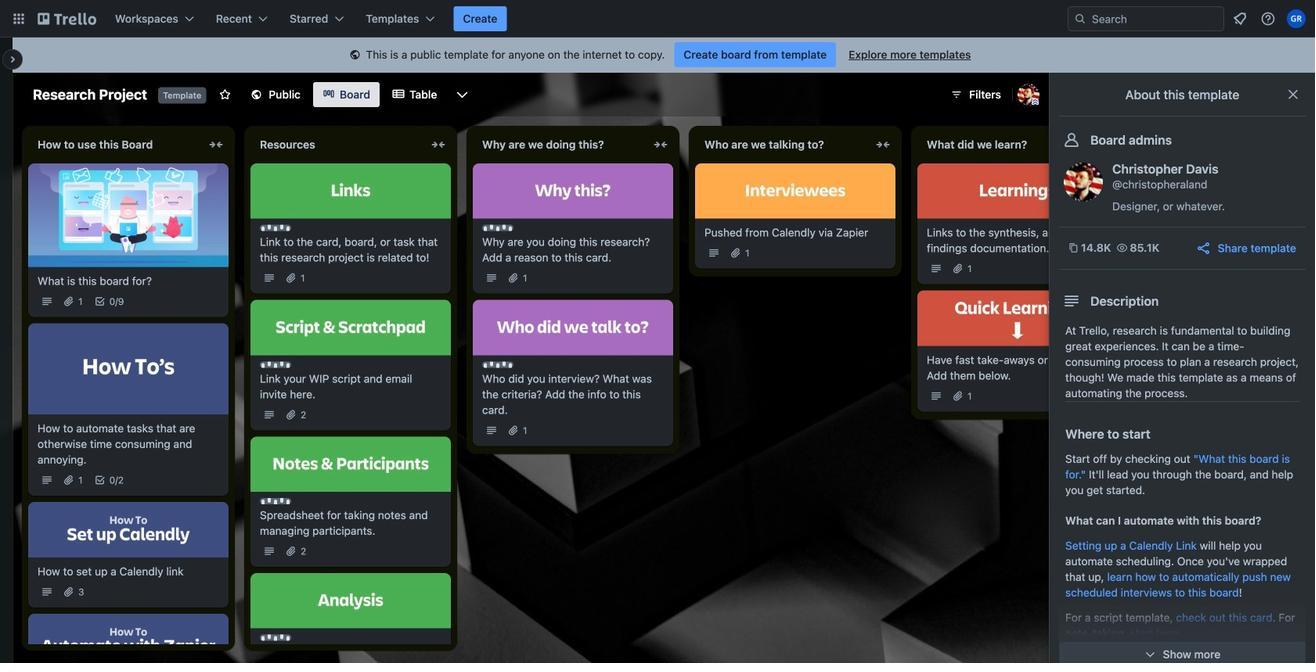 Task type: describe. For each thing, give the bounding box(es) containing it.
star or unstar board image
[[219, 88, 231, 101]]

christopher davis (christopheraland) image
[[1064, 163, 1103, 202]]

Board name text field
[[25, 82, 155, 107]]

collapse list image
[[429, 135, 448, 154]]

open information menu image
[[1261, 11, 1276, 27]]

christopher davis (christopheraland) image
[[1018, 84, 1040, 106]]

Search field
[[1087, 8, 1224, 30]]

customize views image
[[454, 87, 470, 103]]

0 notifications image
[[1231, 9, 1250, 28]]



Task type: locate. For each thing, give the bounding box(es) containing it.
primary element
[[0, 0, 1315, 38]]

back to home image
[[38, 6, 96, 31]]

sm image
[[347, 48, 363, 63]]

color: black, title: "needs personalization" element
[[260, 225, 291, 232], [482, 225, 514, 232], [260, 362, 291, 368], [482, 362, 514, 368], [260, 499, 291, 505], [260, 636, 291, 642]]

2 collapse list image from the left
[[651, 135, 670, 154]]

greg robinson (gregrobinson96) image
[[1287, 9, 1306, 28]]

0 horizontal spatial collapse list image
[[207, 135, 226, 154]]

3 collapse list image from the left
[[874, 135, 893, 154]]

collapse list image
[[207, 135, 226, 154], [651, 135, 670, 154], [874, 135, 893, 154]]

1 horizontal spatial collapse list image
[[651, 135, 670, 154]]

search image
[[1074, 13, 1087, 25]]

None text field
[[28, 132, 204, 157], [473, 132, 648, 157], [695, 132, 871, 157], [28, 132, 204, 157], [473, 132, 648, 157], [695, 132, 871, 157]]

None text field
[[251, 132, 426, 157], [918, 132, 1093, 157], [251, 132, 426, 157], [918, 132, 1093, 157]]

1 collapse list image from the left
[[207, 135, 226, 154]]

this member is an admin of this board. image
[[1032, 99, 1039, 106]]

2 horizontal spatial collapse list image
[[874, 135, 893, 154]]



Task type: vqa. For each thing, say whether or not it's contained in the screenshot.
ethanhunt1 (ethanhunt117) image
no



